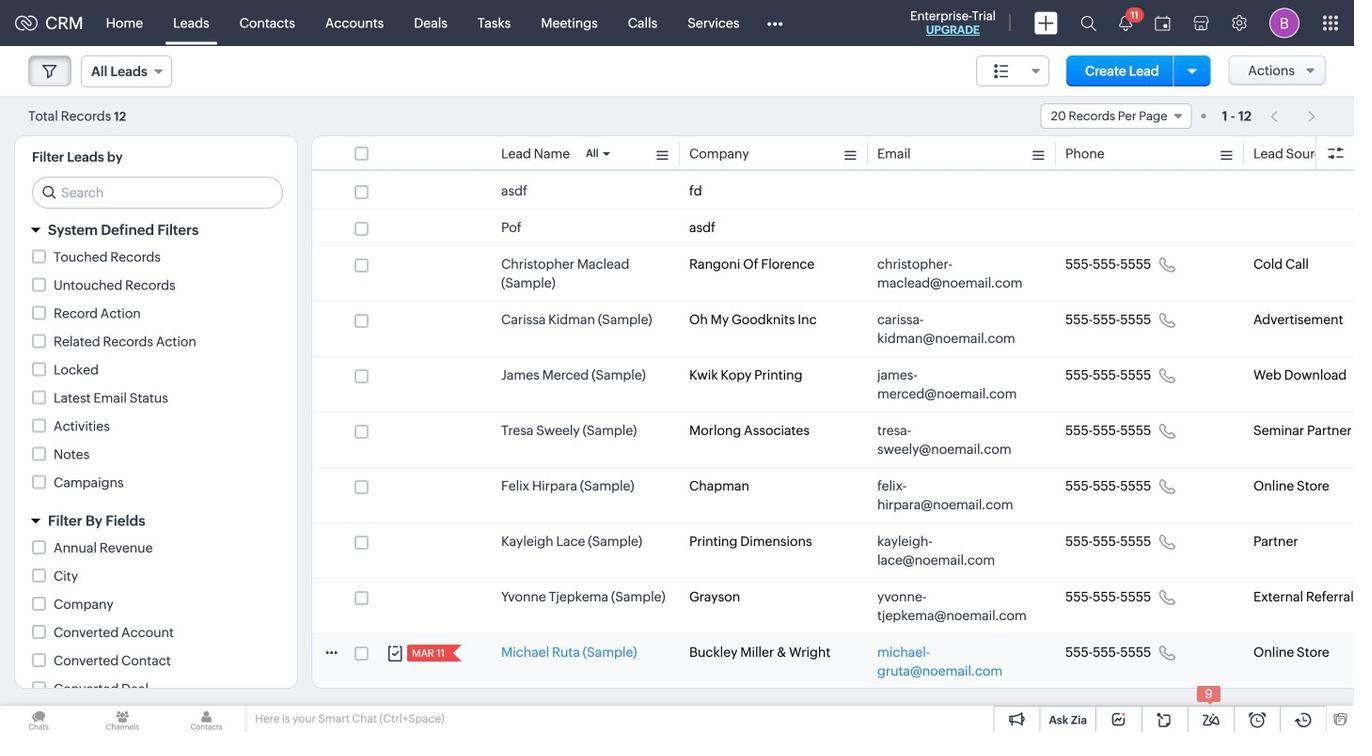Task type: describe. For each thing, give the bounding box(es) containing it.
Other Modules field
[[755, 8, 795, 38]]

Search text field
[[33, 178, 282, 208]]

profile element
[[1258, 0, 1311, 46]]

chats image
[[0, 706, 77, 733]]

profile image
[[1270, 8, 1300, 38]]



Task type: locate. For each thing, give the bounding box(es) containing it.
channels image
[[84, 706, 161, 733]]

create menu image
[[1034, 12, 1058, 34]]

create menu element
[[1023, 0, 1069, 46]]

none field size
[[976, 55, 1050, 87]]

row group
[[312, 173, 1354, 733]]

navigation
[[1261, 103, 1326, 130]]

size image
[[994, 63, 1009, 80]]

contacts image
[[168, 706, 245, 733]]

search image
[[1081, 15, 1097, 31]]

None field
[[81, 55, 172, 87], [976, 55, 1050, 87], [1041, 103, 1192, 129], [81, 55, 172, 87], [1041, 103, 1192, 129]]

calendar image
[[1155, 16, 1171, 31]]

signals element
[[1108, 0, 1144, 46]]

logo image
[[15, 16, 38, 31]]

search element
[[1069, 0, 1108, 46]]



Task type: vqa. For each thing, say whether or not it's contained in the screenshot.
Channels image
yes



